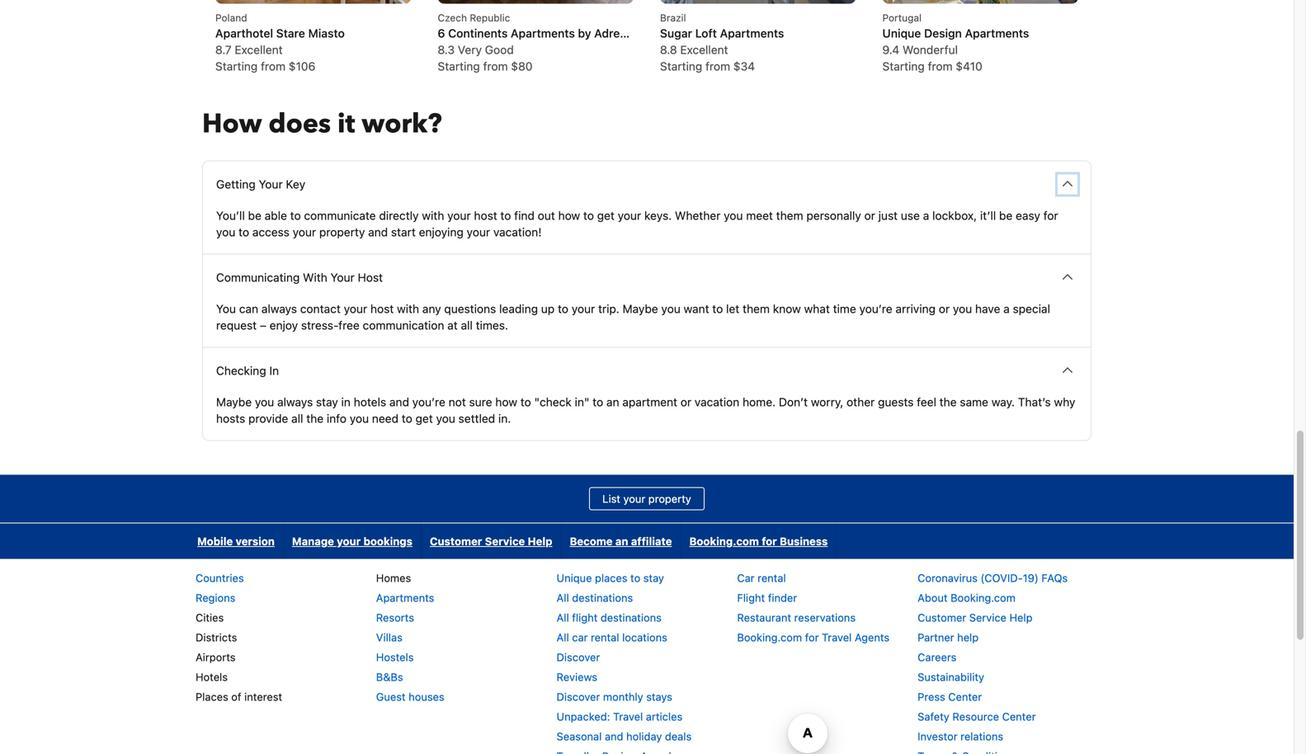 Task type: vqa. For each thing, say whether or not it's contained in the screenshot.


Task type: locate. For each thing, give the bounding box(es) containing it.
customer right bookings
[[430, 535, 482, 548]]

maybe you always stay in hotels and you're not sure how to "check in" to an apartment or vacation home. don't worry, other guests feel the same way. that's why hosts provide all the info you need to get you settled in.
[[216, 395, 1076, 425]]

from for 8.8 excellent
[[706, 59, 730, 73]]

how right the "out"
[[558, 209, 580, 222]]

1 vertical spatial all
[[291, 412, 303, 425]]

them
[[776, 209, 804, 222], [743, 302, 770, 316]]

rental down all flight destinations link
[[591, 631, 619, 644]]

4 from from the left
[[928, 59, 953, 73]]

from down good
[[483, 59, 508, 73]]

from inside brazil sugar loft apartments 8.8 excellent starting from $34
[[706, 59, 730, 73]]

or inside maybe you always stay in hotels and you're not sure how to "check in" to an apartment or vacation home. don't worry, other guests feel the same way. that's why hosts provide all the info you need to get you settled in.
[[681, 395, 692, 409]]

to right places
[[631, 572, 641, 584]]

your right "manage"
[[337, 535, 361, 548]]

maybe up "hosts"
[[216, 395, 252, 409]]

from down the '9.4 wonderful'
[[928, 59, 953, 73]]

apartments inside czech republic 6 continents apartments by adrez living 8.3 very good starting from $80
[[511, 26, 575, 40]]

1 horizontal spatial unique
[[883, 26, 921, 40]]

starting inside poland aparthotel stare miasto 8.7 excellent starting from $106
[[215, 59, 258, 73]]

booking.com down coronavirus (covid-19) faqs link at the bottom of page
[[951, 592, 1016, 604]]

0 horizontal spatial them
[[743, 302, 770, 316]]

1 vertical spatial with
[[397, 302, 419, 316]]

2 be from the left
[[999, 209, 1013, 222]]

manage your bookings link
[[284, 524, 421, 559]]

0 horizontal spatial help
[[528, 535, 553, 548]]

or right arriving at the right top of the page
[[939, 302, 950, 316]]

1 discover from the top
[[557, 651, 600, 664]]

mobile
[[197, 535, 233, 548]]

them right the let
[[743, 302, 770, 316]]

unique places to stay link
[[557, 572, 664, 584]]

your
[[259, 177, 283, 191], [331, 271, 355, 284]]

flight
[[737, 592, 765, 604]]

restaurant reservations link
[[737, 612, 856, 624]]

to
[[290, 209, 301, 222], [501, 209, 511, 222], [583, 209, 594, 222], [239, 225, 249, 239], [558, 302, 569, 316], [713, 302, 723, 316], [521, 395, 531, 409], [593, 395, 603, 409], [402, 412, 412, 425], [631, 572, 641, 584]]

a right use
[[923, 209, 930, 222]]

to left the let
[[713, 302, 723, 316]]

3 starting from the left
[[660, 59, 703, 73]]

1 vertical spatial service
[[970, 612, 1007, 624]]

0 vertical spatial you're
[[860, 302, 893, 316]]

0 horizontal spatial the
[[306, 412, 324, 425]]

customer service help link for partner help
[[918, 612, 1033, 624]]

0 vertical spatial rental
[[758, 572, 786, 584]]

enjoying
[[419, 225, 464, 239]]

stay inside maybe you always stay in hotels and you're not sure how to "check in" to an apartment or vacation home. don't worry, other guests feel the same way. that's why hosts provide all the info you need to get you settled in.
[[316, 395, 338, 409]]

apartments
[[511, 26, 575, 40], [720, 26, 784, 40], [965, 26, 1029, 40], [376, 592, 434, 604]]

sustainability link
[[918, 671, 985, 683]]

1 vertical spatial host
[[371, 302, 394, 316]]

1 vertical spatial customer
[[918, 612, 967, 624]]

0 vertical spatial always
[[261, 302, 297, 316]]

property up 'affiliate'
[[649, 493, 691, 505]]

be left able on the top of page
[[248, 209, 262, 222]]

all
[[557, 592, 569, 604], [557, 612, 569, 624], [557, 631, 569, 644]]

1 be from the left
[[248, 209, 262, 222]]

getting your key
[[216, 177, 306, 191]]

0 vertical spatial them
[[776, 209, 804, 222]]

0 horizontal spatial travel
[[613, 711, 643, 723]]

destinations up all flight destinations link
[[572, 592, 633, 604]]

and left start on the left
[[368, 225, 388, 239]]

with up enjoying on the top of page
[[422, 209, 444, 222]]

1 horizontal spatial for
[[805, 631, 819, 644]]

what
[[804, 302, 830, 316]]

0 horizontal spatial rental
[[591, 631, 619, 644]]

getting your key button
[[203, 161, 1091, 208]]

restaurant
[[737, 612, 791, 624]]

special
[[1013, 302, 1051, 316]]

a inside you'll be able to communicate directly with your host to find out how to get your keys. whether you meet them personally or just use a lockbox, it'll be easy for you to access your property and start enjoying your vacation!
[[923, 209, 930, 222]]

of
[[231, 691, 241, 703]]

2 from from the left
[[483, 59, 508, 73]]

booking.com
[[690, 535, 759, 548], [951, 592, 1016, 604], [737, 631, 802, 644]]

can
[[239, 302, 258, 316]]

airports
[[196, 651, 236, 664]]

you're left not
[[412, 395, 446, 409]]

0 horizontal spatial a
[[923, 209, 930, 222]]

0 vertical spatial stay
[[316, 395, 338, 409]]

host inside you can always contact your host with any questions leading up to your trip. maybe you want to let them know what time you're arriving or you have a special request – enjoy stress-free communication at all times.
[[371, 302, 394, 316]]

regions
[[196, 592, 236, 604]]

0 vertical spatial maybe
[[623, 302, 658, 316]]

hotels link
[[196, 671, 228, 683]]

mobile version
[[197, 535, 275, 548]]

with inside you can always contact your host with any questions leading up to your trip. maybe you want to let them know what time you're arriving or you have a special request – enjoy stress-free communication at all times.
[[397, 302, 419, 316]]

1 horizontal spatial maybe
[[623, 302, 658, 316]]

stare
[[276, 26, 305, 40]]

1 vertical spatial them
[[743, 302, 770, 316]]

how does it work?
[[202, 106, 442, 142]]

starting down 8.3 very
[[438, 59, 480, 73]]

relations
[[961, 730, 1004, 743]]

1 vertical spatial your
[[331, 271, 355, 284]]

for down reservations
[[805, 631, 819, 644]]

find
[[514, 209, 535, 222]]

worry,
[[811, 395, 844, 409]]

an right the in"
[[607, 395, 619, 409]]

0 horizontal spatial your
[[259, 177, 283, 191]]

or
[[865, 209, 876, 222], [939, 302, 950, 316], [681, 395, 692, 409]]

host up vacation!
[[474, 209, 497, 222]]

2 horizontal spatial for
[[1044, 209, 1059, 222]]

why
[[1054, 395, 1076, 409]]

with up communication
[[397, 302, 419, 316]]

always up provide
[[277, 395, 313, 409]]

to right the "out"
[[583, 209, 594, 222]]

2 vertical spatial or
[[681, 395, 692, 409]]

1 vertical spatial maybe
[[216, 395, 252, 409]]

all right provide
[[291, 412, 303, 425]]

1 vertical spatial all
[[557, 612, 569, 624]]

discover monthly stays link
[[557, 691, 673, 703]]

rental
[[758, 572, 786, 584], [591, 631, 619, 644]]

customer service help link for become an affiliate
[[422, 524, 561, 559]]

1 vertical spatial stay
[[644, 572, 664, 584]]

starting inside brazil sugar loft apartments 8.8 excellent starting from $34
[[660, 59, 703, 73]]

1 horizontal spatial the
[[940, 395, 957, 409]]

host up communication
[[371, 302, 394, 316]]

stay inside unique places to stay all destinations all flight destinations all car rental locations discover reviews discover monthly stays unpacked: travel articles seasonal and holiday deals
[[644, 572, 664, 584]]

4 starting from the left
[[883, 59, 925, 73]]

0 vertical spatial travel
[[822, 631, 852, 644]]

1 horizontal spatial customer service help link
[[918, 612, 1033, 624]]

apartments up resorts link
[[376, 592, 434, 604]]

for right the easy
[[1044, 209, 1059, 222]]

0 vertical spatial for
[[1044, 209, 1059, 222]]

and down unpacked: travel articles 'link'
[[605, 730, 624, 743]]

0 horizontal spatial and
[[368, 225, 388, 239]]

guest houses link
[[376, 691, 445, 703]]

apartments inside brazil sugar loft apartments 8.8 excellent starting from $34
[[720, 26, 784, 40]]

1 horizontal spatial and
[[389, 395, 409, 409]]

rental inside car rental flight finder restaurant reservations booking.com for travel agents
[[758, 572, 786, 584]]

1 horizontal spatial you're
[[860, 302, 893, 316]]

with for host
[[397, 302, 419, 316]]

how up in.
[[495, 395, 517, 409]]

1 horizontal spatial a
[[1004, 302, 1010, 316]]

the left 'info'
[[306, 412, 324, 425]]

about
[[918, 592, 948, 604]]

starting down 8.7 excellent
[[215, 59, 258, 73]]

1 horizontal spatial how
[[558, 209, 580, 222]]

help inside coronavirus (covid-19) faqs about booking.com customer service help partner help careers sustainability press center safety resource center investor relations
[[1010, 612, 1033, 624]]

from inside portugal unique design apartments 9.4 wonderful starting from $410
[[928, 59, 953, 73]]

you're right time
[[860, 302, 893, 316]]

0 horizontal spatial all
[[291, 412, 303, 425]]

about booking.com link
[[918, 592, 1016, 604]]

0 horizontal spatial how
[[495, 395, 517, 409]]

1 vertical spatial and
[[389, 395, 409, 409]]

0 vertical spatial with
[[422, 209, 444, 222]]

how does it work? element
[[202, 161, 1092, 441]]

0 horizontal spatial or
[[681, 395, 692, 409]]

you can always contact your host with any questions leading up to your trip. maybe you want to let them know what time you're arriving or you have a special request – enjoy stress-free communication at all times.
[[216, 302, 1051, 332]]

1 horizontal spatial customer
[[918, 612, 967, 624]]

communicating with your host
[[216, 271, 383, 284]]

discover down the reviews link
[[557, 691, 600, 703]]

always for all
[[277, 395, 313, 409]]

0 horizontal spatial stay
[[316, 395, 338, 409]]

starting down 8.8 excellent
[[660, 59, 703, 73]]

from for 9.4 wonderful
[[928, 59, 953, 73]]

0 vertical spatial get
[[597, 209, 615, 222]]

apartments up $34
[[720, 26, 784, 40]]

0 horizontal spatial host
[[371, 302, 394, 316]]

manage
[[292, 535, 334, 548]]

maybe right trip.
[[623, 302, 658, 316]]

lockbox,
[[933, 209, 977, 222]]

service inside coronavirus (covid-19) faqs about booking.com customer service help partner help careers sustainability press center safety resource center investor relations
[[970, 612, 1007, 624]]

be right it'll at the right of page
[[999, 209, 1013, 222]]

from left $34
[[706, 59, 730, 73]]

0 horizontal spatial be
[[248, 209, 262, 222]]

your up enjoying on the top of page
[[447, 209, 471, 222]]

2 starting from the left
[[438, 59, 480, 73]]

to inside unique places to stay all destinations all flight destinations all car rental locations discover reviews discover monthly stays unpacked: travel articles seasonal and holiday deals
[[631, 572, 641, 584]]

you down not
[[436, 412, 455, 425]]

always inside maybe you always stay in hotels and you're not sure how to "check in" to an apartment or vacation home. don't worry, other guests feel the same way. that's why hosts provide all the info you need to get you settled in.
[[277, 395, 313, 409]]

3 all from the top
[[557, 631, 569, 644]]

sugar
[[660, 26, 692, 40]]

the
[[940, 395, 957, 409], [306, 412, 324, 425]]

leading
[[499, 302, 538, 316]]

1 vertical spatial get
[[416, 412, 433, 425]]

2 vertical spatial for
[[805, 631, 819, 644]]

cities link
[[196, 612, 224, 624]]

way.
[[992, 395, 1015, 409]]

1 vertical spatial help
[[1010, 612, 1033, 624]]

0 vertical spatial center
[[949, 691, 982, 703]]

from inside poland aparthotel stare miasto 8.7 excellent starting from $106
[[261, 59, 286, 73]]

1 vertical spatial a
[[1004, 302, 1010, 316]]

enjoy
[[270, 319, 298, 332]]

for left business
[[762, 535, 777, 548]]

0 horizontal spatial you're
[[412, 395, 446, 409]]

0 vertical spatial the
[[940, 395, 957, 409]]

1 vertical spatial for
[[762, 535, 777, 548]]

stay
[[316, 395, 338, 409], [644, 572, 664, 584]]

not
[[449, 395, 466, 409]]

1 horizontal spatial center
[[1002, 711, 1036, 723]]

0 vertical spatial unique
[[883, 26, 921, 40]]

6
[[438, 26, 445, 40]]

1 from from the left
[[261, 59, 286, 73]]

key
[[286, 177, 306, 191]]

0 horizontal spatial service
[[485, 535, 525, 548]]

1 vertical spatial you're
[[412, 395, 446, 409]]

version
[[236, 535, 275, 548]]

always
[[261, 302, 297, 316], [277, 395, 313, 409]]

unique down portugal
[[883, 26, 921, 40]]

service inside navigation
[[485, 535, 525, 548]]

host inside you'll be able to communicate directly with your host to find out how to get your keys. whether you meet them personally or just use a lockbox, it'll be easy for you to access your property and start enjoying your vacation!
[[474, 209, 497, 222]]

0 horizontal spatial get
[[416, 412, 433, 425]]

2 vertical spatial and
[[605, 730, 624, 743]]

customer service help
[[430, 535, 553, 548]]

3 from from the left
[[706, 59, 730, 73]]

homes apartments resorts villas hostels b&bs guest houses
[[376, 572, 445, 703]]

1 horizontal spatial rental
[[758, 572, 786, 584]]

1 starting from the left
[[215, 59, 258, 73]]

get inside you'll be able to communicate directly with your host to find out how to get your keys. whether you meet them personally or just use a lockbox, it'll be easy for you to access your property and start enjoying your vacation!
[[597, 209, 615, 222]]

rental up flight finder "link"
[[758, 572, 786, 584]]

2 vertical spatial all
[[557, 631, 569, 644]]

or left just
[[865, 209, 876, 222]]

0 vertical spatial all
[[461, 319, 473, 332]]

unique up all destinations link
[[557, 572, 592, 584]]

1 horizontal spatial your
[[331, 271, 355, 284]]

stay for always
[[316, 395, 338, 409]]

1 horizontal spatial them
[[776, 209, 804, 222]]

customer
[[430, 535, 482, 548], [918, 612, 967, 624]]

2 horizontal spatial or
[[939, 302, 950, 316]]

you down hotels on the bottom left of page
[[350, 412, 369, 425]]

you're inside you can always contact your host with any questions leading up to your trip. maybe you want to let them know what time you're arriving or you have a special request – enjoy stress-free communication at all times.
[[860, 302, 893, 316]]

0 vertical spatial customer service help link
[[422, 524, 561, 559]]

0 horizontal spatial property
[[319, 225, 365, 239]]

your right with
[[331, 271, 355, 284]]

1 horizontal spatial with
[[422, 209, 444, 222]]

booking.com inside car rental flight finder restaurant reservations booking.com for travel agents
[[737, 631, 802, 644]]

careers
[[918, 651, 957, 664]]

apartments up $410
[[965, 26, 1029, 40]]

houses
[[409, 691, 445, 703]]

them right meet
[[776, 209, 804, 222]]

1 vertical spatial property
[[649, 493, 691, 505]]

1 vertical spatial booking.com
[[951, 592, 1016, 604]]

to left find
[[501, 209, 511, 222]]

hostels link
[[376, 651, 414, 664]]

have
[[976, 302, 1001, 316]]

it'll
[[980, 209, 996, 222]]

all left "flight"
[[557, 612, 569, 624]]

booking.com up the car
[[690, 535, 759, 548]]

center up relations
[[1002, 711, 1036, 723]]

investor
[[918, 730, 958, 743]]

stay left in
[[316, 395, 338, 409]]

1 vertical spatial discover
[[557, 691, 600, 703]]

0 horizontal spatial unique
[[557, 572, 592, 584]]

get down getting your key dropdown button
[[597, 209, 615, 222]]

destinations
[[572, 592, 633, 604], [601, 612, 662, 624]]

0 vertical spatial property
[[319, 225, 365, 239]]

all up all flight destinations link
[[557, 592, 569, 604]]

list your property link
[[589, 487, 705, 510]]

the right feel
[[940, 395, 957, 409]]

travel up seasonal and holiday deals link
[[613, 711, 643, 723]]

all right at on the left top of the page
[[461, 319, 473, 332]]

guest
[[376, 691, 406, 703]]

you left meet
[[724, 209, 743, 222]]

starting inside portugal unique design apartments 9.4 wonderful starting from $410
[[883, 59, 925, 73]]

get right need
[[416, 412, 433, 425]]

1 horizontal spatial service
[[970, 612, 1007, 624]]

and inside unique places to stay all destinations all flight destinations all car rental locations discover reviews discover monthly stays unpacked: travel articles seasonal and holiday deals
[[605, 730, 624, 743]]

0 vertical spatial a
[[923, 209, 930, 222]]

and inside maybe you always stay in hotels and you're not sure how to "check in" to an apartment or vacation home. don't worry, other guests feel the same way. that's why hosts provide all the info you need to get you settled in.
[[389, 395, 409, 409]]

apartments up $80
[[511, 26, 575, 40]]

0 vertical spatial and
[[368, 225, 388, 239]]

travel down reservations
[[822, 631, 852, 644]]

1 horizontal spatial travel
[[822, 631, 852, 644]]

your left key
[[259, 177, 283, 191]]

that's
[[1018, 395, 1051, 409]]

easy
[[1016, 209, 1041, 222]]

2 vertical spatial booking.com
[[737, 631, 802, 644]]

navigation
[[189, 524, 837, 559]]

0 horizontal spatial center
[[949, 691, 982, 703]]

starting down the '9.4 wonderful'
[[883, 59, 925, 73]]

from left '$106'
[[261, 59, 286, 73]]

(covid-
[[981, 572, 1023, 584]]

help
[[528, 535, 553, 548], [1010, 612, 1033, 624]]

all left 'car'
[[557, 631, 569, 644]]

1 vertical spatial how
[[495, 395, 517, 409]]

you down you'll
[[216, 225, 235, 239]]

discover up the reviews at the left bottom
[[557, 651, 600, 664]]

1 vertical spatial always
[[277, 395, 313, 409]]

0 vertical spatial an
[[607, 395, 619, 409]]

to right able on the top of page
[[290, 209, 301, 222]]

and up need
[[389, 395, 409, 409]]

an left 'affiliate'
[[615, 535, 628, 548]]

and inside you'll be able to communicate directly with your host to find out how to get your keys. whether you meet them personally or just use a lockbox, it'll be easy for you to access your property and start enjoying your vacation!
[[368, 225, 388, 239]]

from
[[261, 59, 286, 73], [483, 59, 508, 73], [706, 59, 730, 73], [928, 59, 953, 73]]

$80
[[511, 59, 533, 73]]

1 vertical spatial or
[[939, 302, 950, 316]]

property down communicate
[[319, 225, 365, 239]]

customer up partner
[[918, 612, 967, 624]]

don't
[[779, 395, 808, 409]]

in"
[[575, 395, 590, 409]]

settled
[[459, 412, 495, 425]]

a right have
[[1004, 302, 1010, 316]]

0 horizontal spatial maybe
[[216, 395, 252, 409]]

rental inside unique places to stay all destinations all flight destinations all car rental locations discover reviews discover monthly stays unpacked: travel articles seasonal and holiday deals
[[591, 631, 619, 644]]

for inside you'll be able to communicate directly with your host to find out how to get your keys. whether you meet them personally or just use a lockbox, it'll be easy for you to access your property and start enjoying your vacation!
[[1044, 209, 1059, 222]]

with inside you'll be able to communicate directly with your host to find out how to get your keys. whether you meet them personally or just use a lockbox, it'll be easy for you to access your property and start enjoying your vacation!
[[422, 209, 444, 222]]

to left "check
[[521, 395, 531, 409]]

travel inside unique places to stay all destinations all flight destinations all car rental locations discover reviews discover monthly stays unpacked: travel articles seasonal and holiday deals
[[613, 711, 643, 723]]

1 horizontal spatial all
[[461, 319, 473, 332]]

them inside you'll be able to communicate directly with your host to find out how to get your keys. whether you meet them personally or just use a lockbox, it'll be easy for you to access your property and start enjoying your vacation!
[[776, 209, 804, 222]]

1 vertical spatial unique
[[557, 572, 592, 584]]

monthly
[[603, 691, 643, 703]]

help left 'become'
[[528, 535, 553, 548]]

stay down 'affiliate'
[[644, 572, 664, 584]]

help down 19)
[[1010, 612, 1033, 624]]

always inside you can always contact your host with any questions leading up to your trip. maybe you want to let them know what time you're arriving or you have a special request – enjoy stress-free communication at all times.
[[261, 302, 297, 316]]

1 vertical spatial travel
[[613, 711, 643, 723]]

get inside maybe you always stay in hotels and you're not sure how to "check in" to an apartment or vacation home. don't worry, other guests feel the same way. that's why hosts provide all the info you need to get you settled in.
[[416, 412, 433, 425]]

always up the enjoy
[[261, 302, 297, 316]]

0 vertical spatial host
[[474, 209, 497, 222]]

0 vertical spatial discover
[[557, 651, 600, 664]]

0 vertical spatial how
[[558, 209, 580, 222]]

unique inside portugal unique design apartments 9.4 wonderful starting from $410
[[883, 26, 921, 40]]

all destinations link
[[557, 592, 633, 604]]

1 vertical spatial customer service help link
[[918, 612, 1033, 624]]

destinations up locations
[[601, 612, 662, 624]]

booking.com down the restaurant
[[737, 631, 802, 644]]

1 vertical spatial rental
[[591, 631, 619, 644]]

center up resource
[[949, 691, 982, 703]]

safety
[[918, 711, 950, 723]]

or left vacation at the bottom of the page
[[681, 395, 692, 409]]



Task type: describe. For each thing, give the bounding box(es) containing it.
become
[[570, 535, 613, 548]]

villas
[[376, 631, 403, 644]]

czech
[[438, 12, 467, 24]]

continents
[[448, 26, 508, 40]]

starting for starting from $106
[[215, 59, 258, 73]]

1 horizontal spatial property
[[649, 493, 691, 505]]

reservations
[[794, 612, 856, 624]]

stay for to
[[644, 572, 664, 584]]

8.7 excellent
[[215, 43, 283, 57]]

unique inside unique places to stay all destinations all flight destinations all car rental locations discover reviews discover monthly stays unpacked: travel articles seasonal and holiday deals
[[557, 572, 592, 584]]

getting
[[216, 177, 256, 191]]

your up free
[[344, 302, 367, 316]]

booking.com inside navigation
[[690, 535, 759, 548]]

home.
[[743, 395, 776, 409]]

hosts
[[216, 412, 245, 425]]

$410
[[956, 59, 983, 73]]

maybe inside maybe you always stay in hotels and you're not sure how to "check in" to an apartment or vacation home. don't worry, other guests feel the same way. that's why hosts provide all the info you need to get you settled in.
[[216, 395, 252, 409]]

poland aparthotel stare miasto 8.7 excellent starting from $106
[[215, 12, 345, 73]]

car rental flight finder restaurant reservations booking.com for travel agents
[[737, 572, 890, 644]]

poland
[[215, 12, 247, 24]]

countries regions cities districts airports hotels places of interest
[[196, 572, 282, 703]]

to right up
[[558, 302, 569, 316]]

access
[[252, 225, 290, 239]]

or inside you can always contact your host with any questions leading up to your trip. maybe you want to let them know what time you're arriving or you have a special request – enjoy stress-free communication at all times.
[[939, 302, 950, 316]]

vacation
[[695, 395, 740, 409]]

your inside navigation
[[337, 535, 361, 548]]

you're inside maybe you always stay in hotels and you're not sure how to "check in" to an apartment or vacation home. don't worry, other guests feel the same way. that's why hosts provide all the info you need to get you settled in.
[[412, 395, 446, 409]]

booking.com for business
[[690, 535, 828, 548]]

starting for starting from $34
[[660, 59, 703, 73]]

your right enjoying on the top of page
[[467, 225, 490, 239]]

apartments inside homes apartments resorts villas hostels b&bs guest houses
[[376, 592, 434, 604]]

2 all from the top
[[557, 612, 569, 624]]

locations
[[622, 631, 668, 644]]

1 vertical spatial the
[[306, 412, 324, 425]]

host
[[358, 271, 383, 284]]

finder
[[768, 592, 797, 604]]

arriving
[[896, 302, 936, 316]]

for inside navigation
[[762, 535, 777, 548]]

with for directly
[[422, 209, 444, 222]]

travel inside car rental flight finder restaurant reservations booking.com for travel agents
[[822, 631, 852, 644]]

them inside you can always contact your host with any questions leading up to your trip. maybe you want to let them know what time you're arriving or you have a special request – enjoy stress-free communication at all times.
[[743, 302, 770, 316]]

maybe inside you can always contact your host with any questions leading up to your trip. maybe you want to let them know what time you're arriving or you have a special request – enjoy stress-free communication at all times.
[[623, 302, 658, 316]]

in.
[[498, 412, 511, 425]]

you
[[216, 302, 236, 316]]

always for enjoy
[[261, 302, 297, 316]]

from for 8.7 excellent
[[261, 59, 286, 73]]

times.
[[476, 319, 508, 332]]

hotels
[[196, 671, 228, 683]]

or inside you'll be able to communicate directly with your host to find out how to get your keys. whether you meet them personally or just use a lockbox, it'll be easy for you to access your property and start enjoying your vacation!
[[865, 209, 876, 222]]

0 vertical spatial destinations
[[572, 592, 633, 604]]

adrez
[[594, 26, 626, 40]]

your left trip.
[[572, 302, 595, 316]]

1 vertical spatial destinations
[[601, 612, 662, 624]]

customer inside coronavirus (covid-19) faqs about booking.com customer service help partner help careers sustainability press center safety resource center investor relations
[[918, 612, 967, 624]]

a inside you can always contact your host with any questions leading up to your trip. maybe you want to let them know what time you're arriving or you have a special request – enjoy stress-free communication at all times.
[[1004, 302, 1010, 316]]

apartments inside portugal unique design apartments 9.4 wonderful starting from $410
[[965, 26, 1029, 40]]

1 vertical spatial an
[[615, 535, 628, 548]]

cities
[[196, 612, 224, 624]]

you left want
[[661, 302, 681, 316]]

sustainability
[[918, 671, 985, 683]]

1 all from the top
[[557, 592, 569, 604]]

whether
[[675, 209, 721, 222]]

holiday
[[626, 730, 662, 743]]

become an affiliate link
[[562, 524, 680, 559]]

flight finder link
[[737, 592, 797, 604]]

safety resource center link
[[918, 711, 1036, 723]]

b&bs
[[376, 671, 403, 683]]

airports link
[[196, 651, 236, 664]]

to down you'll
[[239, 225, 249, 239]]

districts link
[[196, 631, 237, 644]]

all inside maybe you always stay in hotels and you're not sure how to "check in" to an apartment or vacation home. don't worry, other guests feel the same way. that's why hosts provide all the info you need to get you settled in.
[[291, 412, 303, 425]]

an inside maybe you always stay in hotels and you're not sure how to "check in" to an apartment or vacation home. don't worry, other guests feel the same way. that's why hosts provide all the info you need to get you settled in.
[[607, 395, 619, 409]]

request
[[216, 319, 257, 332]]

starting for starting from $410
[[883, 59, 925, 73]]

for inside car rental flight finder restaurant reservations booking.com for travel agents
[[805, 631, 819, 644]]

coronavirus (covid-19) faqs about booking.com customer service help partner help careers sustainability press center safety resource center investor relations
[[918, 572, 1068, 743]]

to right the in"
[[593, 395, 603, 409]]

reviews link
[[557, 671, 598, 683]]

communicate
[[304, 209, 376, 222]]

property inside you'll be able to communicate directly with your host to find out how to get your keys. whether you meet them personally or just use a lockbox, it'll be easy for you to access your property and start enjoying your vacation!
[[319, 225, 365, 239]]

does
[[269, 106, 331, 142]]

you'll
[[216, 209, 245, 222]]

seasonal
[[557, 730, 602, 743]]

help inside navigation
[[528, 535, 553, 548]]

coronavirus
[[918, 572, 978, 584]]

vacation!
[[493, 225, 542, 239]]

districts
[[196, 631, 237, 644]]

you up provide
[[255, 395, 274, 409]]

how inside maybe you always stay in hotels and you're not sure how to "check in" to an apartment or vacation home. don't worry, other guests feel the same way. that's why hosts provide all the info you need to get you settled in.
[[495, 395, 517, 409]]

partner
[[918, 631, 955, 644]]

mobile version link
[[189, 524, 283, 559]]

work?
[[362, 106, 442, 142]]

sure
[[469, 395, 492, 409]]

list
[[603, 493, 621, 505]]

communication
[[363, 319, 444, 332]]

your right list
[[624, 493, 646, 505]]

booking.com inside coronavirus (covid-19) faqs about booking.com customer service help partner help careers sustainability press center safety resource center investor relations
[[951, 592, 1016, 604]]

with
[[303, 271, 327, 284]]

feel
[[917, 395, 937, 409]]

places of interest link
[[196, 691, 282, 703]]

communicating
[[216, 271, 300, 284]]

keys.
[[645, 209, 672, 222]]

flight
[[572, 612, 598, 624]]

to right need
[[402, 412, 412, 425]]

deals
[[665, 730, 692, 743]]

0 vertical spatial your
[[259, 177, 283, 191]]

how inside you'll be able to communicate directly with your host to find out how to get your keys. whether you meet them personally or just use a lockbox, it'll be easy for you to access your property and start enjoying your vacation!
[[558, 209, 580, 222]]

your right 'access'
[[293, 225, 316, 239]]

faqs
[[1042, 572, 1068, 584]]

bookings
[[364, 535, 413, 548]]

villas link
[[376, 631, 403, 644]]

–
[[260, 319, 267, 332]]

seasonal and holiday deals link
[[557, 730, 692, 743]]

your left keys.
[[618, 209, 641, 222]]

all flight destinations link
[[557, 612, 662, 624]]

know
[[773, 302, 801, 316]]

design
[[924, 26, 962, 40]]

2 discover from the top
[[557, 691, 600, 703]]

it
[[338, 106, 355, 142]]

trip.
[[598, 302, 620, 316]]

countries
[[196, 572, 244, 584]]

how
[[202, 106, 262, 142]]

all inside you can always contact your host with any questions leading up to your trip. maybe you want to let them know what time you're arriving or you have a special request – enjoy stress-free communication at all times.
[[461, 319, 473, 332]]

from inside czech republic 6 continents apartments by adrez living 8.3 very good starting from $80
[[483, 59, 508, 73]]

0 vertical spatial customer
[[430, 535, 482, 548]]

places
[[595, 572, 628, 584]]

booking.com for travel agents link
[[737, 631, 890, 644]]

1 vertical spatial center
[[1002, 711, 1036, 723]]

starting inside czech republic 6 continents apartments by adrez living 8.3 very good starting from $80
[[438, 59, 480, 73]]

navigation containing mobile version
[[189, 524, 837, 559]]

meet
[[746, 209, 773, 222]]

portugal unique design apartments 9.4 wonderful starting from $410
[[883, 12, 1029, 73]]

any
[[422, 302, 441, 316]]

help
[[957, 631, 979, 644]]

you left have
[[953, 302, 972, 316]]

personally
[[807, 209, 861, 222]]

coronavirus (covid-19) faqs link
[[918, 572, 1068, 584]]



